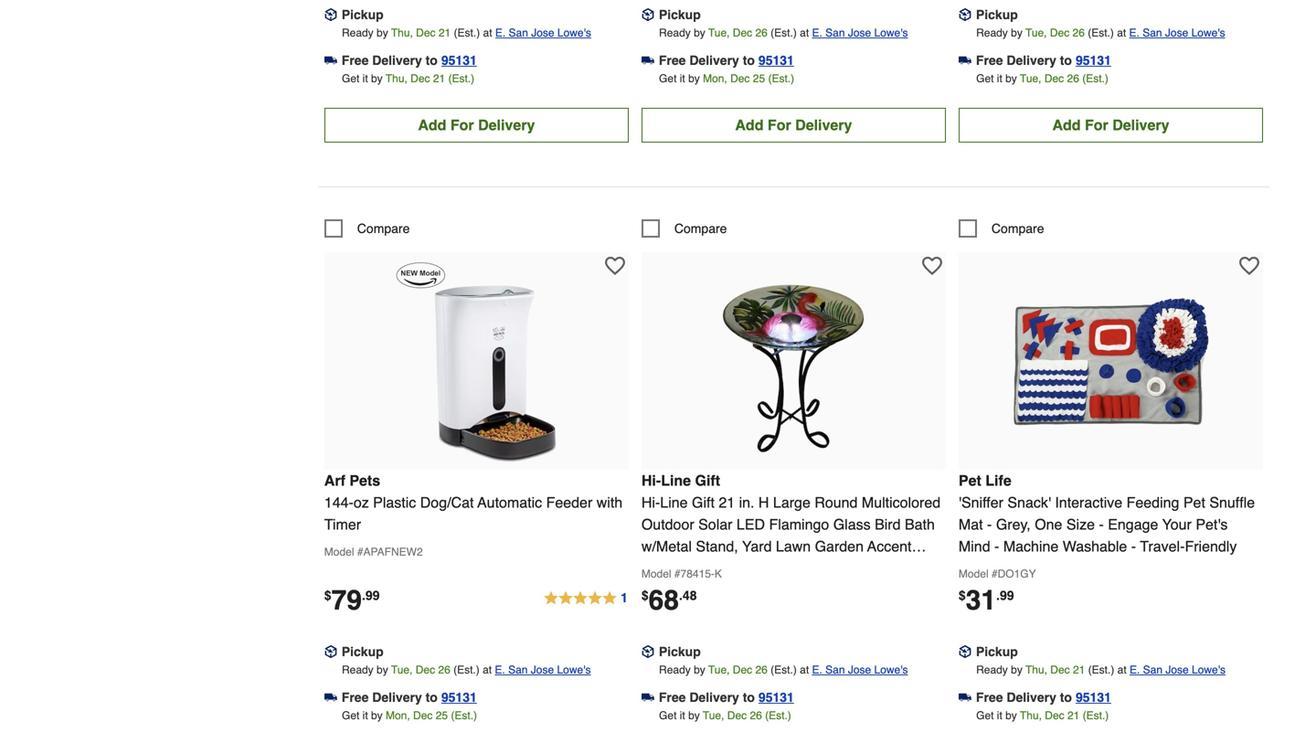 Task type: locate. For each thing, give the bounding box(es) containing it.
0 horizontal spatial ready by thu, dec 21 (est.) at e. san jose lowe's
[[342, 26, 591, 39]]

1 horizontal spatial add
[[735, 116, 764, 133]]

heart outline image
[[605, 256, 625, 276], [1240, 256, 1260, 276]]

0 horizontal spatial compare
[[357, 221, 410, 236]]

1 horizontal spatial #
[[675, 568, 681, 580]]

pickup image
[[324, 8, 337, 21], [959, 8, 972, 21], [642, 645, 654, 658], [959, 645, 972, 658]]

.99 down model # do1gy
[[997, 588, 1014, 603]]

1 add for delivery from the left
[[418, 116, 535, 133]]

thu,
[[391, 26, 413, 39], [386, 72, 408, 85], [1026, 664, 1048, 676], [1020, 709, 1042, 722]]

pickup
[[342, 7, 384, 22], [659, 7, 701, 22], [976, 7, 1018, 22], [342, 644, 384, 659], [659, 644, 701, 659], [976, 644, 1018, 659]]

95131
[[441, 53, 477, 68], [759, 53, 794, 68], [1076, 53, 1112, 68], [441, 690, 477, 705], [759, 690, 794, 705], [1076, 690, 1112, 705]]

0 vertical spatial get it by tue, dec 26 (est.)
[[976, 72, 1109, 85]]

2 horizontal spatial model
[[959, 568, 989, 580]]

2 heart outline image from the left
[[1240, 256, 1260, 276]]

1 horizontal spatial 25
[[753, 72, 765, 85]]

truck filled image
[[959, 54, 972, 67]]

actual price $68.48 element
[[642, 585, 697, 616]]

# down "timer"
[[357, 546, 363, 558]]

# for arf pets 144-oz plastic dog/cat automatic feeder with timer
[[357, 546, 363, 558]]

timer
[[324, 516, 361, 533]]

0 horizontal spatial add for delivery
[[418, 116, 535, 133]]

- right size
[[1099, 516, 1104, 533]]

model up 31
[[959, 568, 989, 580]]

$ for 79
[[324, 588, 331, 603]]

1 vertical spatial get it by mon, dec 25 (est.)
[[342, 709, 477, 722]]

lowe's
[[558, 26, 591, 39], [874, 26, 908, 39], [1192, 26, 1226, 39], [557, 664, 591, 676], [874, 664, 908, 676], [1192, 664, 1226, 676]]

1 horizontal spatial compare
[[675, 221, 727, 236]]

model up the 68
[[642, 568, 672, 580]]

.48
[[679, 588, 697, 603]]

0 horizontal spatial get it by thu, dec 21 (est.)
[[342, 72, 475, 85]]

2 horizontal spatial add for delivery
[[1053, 116, 1170, 133]]

1 horizontal spatial add for delivery button
[[642, 108, 946, 143]]

truck filled image
[[324, 54, 337, 67], [642, 54, 654, 67], [324, 691, 337, 704], [642, 691, 654, 704], [959, 691, 972, 704]]

5013649975 element
[[642, 219, 727, 238]]

round
[[815, 494, 858, 511]]

compare inside 5013649975 "element"
[[675, 221, 727, 236]]

ready by thu, dec 21 (est.) at e. san jose lowe's
[[342, 26, 591, 39], [976, 664, 1226, 676]]

garden
[[815, 538, 864, 555]]

get it by tue, dec 26 (est.)
[[976, 72, 1109, 85], [659, 709, 792, 722]]

get it by thu, dec 21 (est.)
[[342, 72, 475, 85], [976, 709, 1109, 722]]

0 horizontal spatial add
[[418, 116, 447, 133]]

#
[[357, 546, 363, 558], [675, 568, 681, 580], [992, 568, 998, 580]]

accent
[[868, 538, 912, 555]]

# up $ 31 .99
[[992, 568, 998, 580]]

'sniffer
[[959, 494, 1004, 511]]

model for 144-oz plastic dog/cat automatic feeder with timer
[[324, 546, 354, 558]]

pet up the 'sniffer
[[959, 472, 982, 489]]

get it by mon, dec 25 (est.)
[[659, 72, 795, 85], [342, 709, 477, 722]]

pet up pet's
[[1184, 494, 1206, 511]]

0 horizontal spatial for
[[451, 116, 474, 133]]

# for pet life 'sniffer snack' interactive feeding pet snuffle mat - grey, one size - engage your pet's mind - machine washable - travel-friendly
[[992, 568, 998, 580]]

26
[[756, 26, 768, 39], [1073, 26, 1085, 39], [1067, 72, 1080, 85], [438, 664, 450, 676], [756, 664, 768, 676], [750, 709, 762, 722]]

2 horizontal spatial $
[[959, 588, 966, 603]]

hi-
[[642, 472, 661, 489], [642, 494, 660, 511]]

1 for from the left
[[451, 116, 474, 133]]

0 vertical spatial mon,
[[703, 72, 727, 85]]

$ inside the $ 79 .99
[[324, 588, 331, 603]]

3 add from the left
[[1053, 116, 1081, 133]]

1 horizontal spatial add for delivery
[[735, 116, 852, 133]]

31
[[966, 585, 997, 616]]

1 horizontal spatial get it by mon, dec 25 (est.)
[[659, 72, 795, 85]]

dec
[[416, 26, 436, 39], [733, 26, 752, 39], [1050, 26, 1070, 39], [411, 72, 430, 85], [731, 72, 750, 85], [1045, 72, 1064, 85], [416, 664, 435, 676], [733, 664, 752, 676], [1051, 664, 1070, 676], [413, 709, 433, 722], [727, 709, 747, 722], [1045, 709, 1065, 722]]

arf
[[324, 472, 345, 489]]

2 horizontal spatial #
[[992, 568, 998, 580]]

1 vertical spatial hi-
[[642, 494, 660, 511]]

1 horizontal spatial $
[[642, 588, 649, 603]]

mind
[[959, 538, 991, 555]]

1 vertical spatial pet
[[1184, 494, 1206, 511]]

compare for 5013649975 "element"
[[675, 221, 727, 236]]

add for delivery
[[418, 116, 535, 133], [735, 116, 852, 133], [1053, 116, 1170, 133]]

78415-
[[681, 568, 715, 580]]

95131 button
[[441, 51, 477, 69], [759, 51, 794, 69], [1076, 51, 1112, 69], [441, 688, 477, 707], [759, 688, 794, 707], [1076, 688, 1112, 707]]

2 compare from the left
[[675, 221, 727, 236]]

21
[[439, 26, 451, 39], [433, 72, 445, 85], [719, 494, 735, 511], [1073, 664, 1085, 676], [1068, 709, 1080, 722]]

ready by tue, dec 26 (est.) at e. san jose lowe's
[[659, 26, 908, 39], [976, 26, 1226, 39], [342, 664, 591, 676], [659, 664, 908, 676]]

with
[[597, 494, 623, 511]]

1 vertical spatial mon,
[[386, 709, 410, 722]]

apafnew2
[[363, 546, 423, 558]]

compare inside the "5001890357" element
[[357, 221, 410, 236]]

1 compare from the left
[[357, 221, 410, 236]]

$ right 1
[[642, 588, 649, 603]]

0 vertical spatial gift
[[695, 472, 720, 489]]

0 vertical spatial ready by thu, dec 21 (est.) at e. san jose lowe's
[[342, 26, 591, 39]]

pet's
[[1196, 516, 1228, 533]]

model # apafnew2
[[324, 546, 423, 558]]

pet life  'sniffer snack' interactive feeding pet snuffle mat - grey, one size - engage your pet's mind - machine washable - travel-friendly image
[[1011, 261, 1212, 462]]

add
[[418, 116, 447, 133], [735, 116, 764, 133], [1053, 116, 1081, 133]]

get it by mon, dec 25 (est.) for the top pickup image
[[659, 72, 795, 85]]

0 horizontal spatial #
[[357, 546, 363, 558]]

0 horizontal spatial $
[[324, 588, 331, 603]]

2 .99 from the left
[[997, 588, 1014, 603]]

free delivery to 95131
[[342, 53, 477, 68], [659, 53, 794, 68], [976, 53, 1112, 68], [342, 690, 477, 705], [659, 690, 794, 705], [976, 690, 1112, 705]]

delivery
[[372, 53, 422, 68], [690, 53, 739, 68], [1007, 53, 1057, 68], [478, 116, 535, 133], [795, 116, 852, 133], [1113, 116, 1170, 133], [372, 690, 422, 705], [690, 690, 739, 705], [1007, 690, 1057, 705]]

2 horizontal spatial for
[[1085, 116, 1109, 133]]

1 horizontal spatial .99
[[997, 588, 1014, 603]]

travel-
[[1140, 538, 1185, 555]]

0 vertical spatial hi-
[[642, 472, 661, 489]]

.99 inside $ 31 .99
[[997, 588, 1014, 603]]

5013082673 element
[[959, 219, 1044, 238]]

add for delivery button
[[324, 108, 629, 143], [642, 108, 946, 143], [959, 108, 1263, 143]]

bath
[[905, 516, 935, 533]]

pickup image
[[642, 8, 654, 21], [324, 645, 337, 658]]

e. san jose lowe's button
[[495, 24, 591, 42], [812, 24, 908, 42], [1130, 24, 1226, 42], [495, 661, 591, 679], [812, 661, 908, 679], [1130, 661, 1226, 679]]

stand,
[[696, 538, 738, 555]]

1 vertical spatial 25
[[436, 709, 448, 722]]

pets
[[350, 472, 380, 489]]

line
[[661, 472, 691, 489], [660, 494, 688, 511]]

$ down "model # apafnew2"
[[324, 588, 331, 603]]

1 horizontal spatial heart outline image
[[1240, 256, 1260, 276]]

hi-line gift hi-line gift 21 in. h large round multicolored outdoor solar led flamingo glass bird bath w/metal stand, yard lawn garden accent decor model # 78415-k $ 68 .48
[[642, 472, 941, 616]]

2 horizontal spatial compare
[[992, 221, 1044, 236]]

# inside hi-line gift hi-line gift 21 in. h large round multicolored outdoor solar led flamingo glass bird bath w/metal stand, yard lawn garden accent decor model # 78415-k $ 68 .48
[[675, 568, 681, 580]]

compare inside 5013082673 element
[[992, 221, 1044, 236]]

3 for from the left
[[1085, 116, 1109, 133]]

1 horizontal spatial pickup image
[[642, 8, 654, 21]]

0 horizontal spatial heart outline image
[[605, 256, 625, 276]]

2 $ from the left
[[642, 588, 649, 603]]

to
[[426, 53, 438, 68], [743, 53, 755, 68], [1060, 53, 1072, 68], [426, 690, 438, 705], [743, 690, 755, 705], [1060, 690, 1072, 705]]

1 vertical spatial get it by tue, dec 26 (est.)
[[659, 709, 792, 722]]

3 $ from the left
[[959, 588, 966, 603]]

0 horizontal spatial add for delivery button
[[324, 108, 629, 143]]

1 .99 from the left
[[362, 588, 380, 603]]

1 $ from the left
[[324, 588, 331, 603]]

ready
[[342, 26, 374, 39], [659, 26, 691, 39], [976, 26, 1008, 39], [342, 664, 374, 676], [659, 664, 691, 676], [976, 664, 1008, 676]]

tue,
[[708, 26, 730, 39], [1026, 26, 1047, 39], [1020, 72, 1042, 85], [391, 664, 413, 676], [708, 664, 730, 676], [703, 709, 724, 722]]

(est.)
[[454, 26, 480, 39], [771, 26, 797, 39], [1088, 26, 1114, 39], [448, 72, 475, 85], [768, 72, 795, 85], [1083, 72, 1109, 85], [454, 664, 480, 676], [771, 664, 797, 676], [1088, 664, 1115, 676], [451, 709, 477, 722], [765, 709, 792, 722], [1083, 709, 1109, 722]]

model
[[324, 546, 354, 558], [642, 568, 672, 580], [959, 568, 989, 580]]

e.
[[495, 26, 506, 39], [812, 26, 823, 39], [1130, 26, 1140, 39], [495, 664, 505, 676], [812, 664, 823, 676], [1130, 664, 1140, 676]]

pet
[[959, 472, 982, 489], [1184, 494, 1206, 511]]

2 horizontal spatial add for delivery button
[[959, 108, 1263, 143]]

compare
[[357, 221, 410, 236], [675, 221, 727, 236], [992, 221, 1044, 236]]

gift
[[695, 472, 720, 489], [692, 494, 715, 511]]

2 hi- from the top
[[642, 494, 660, 511]]

k
[[715, 568, 722, 580]]

$ for 31
[[959, 588, 966, 603]]

large
[[773, 494, 811, 511]]

1 horizontal spatial model
[[642, 568, 672, 580]]

0 horizontal spatial .99
[[362, 588, 380, 603]]

1 vertical spatial gift
[[692, 494, 715, 511]]

.99
[[362, 588, 380, 603], [997, 588, 1014, 603]]

# up .48 on the right bottom
[[675, 568, 681, 580]]

$
[[324, 588, 331, 603], [642, 588, 649, 603], [959, 588, 966, 603]]

at
[[483, 26, 492, 39], [800, 26, 809, 39], [1117, 26, 1126, 39], [483, 664, 492, 676], [800, 664, 809, 676], [1118, 664, 1127, 676]]

144-
[[324, 494, 354, 511]]

2 add from the left
[[735, 116, 764, 133]]

get
[[342, 72, 360, 85], [659, 72, 677, 85], [976, 72, 994, 85], [342, 709, 360, 722], [659, 709, 677, 722], [976, 709, 994, 722]]

1 horizontal spatial ready by thu, dec 21 (est.) at e. san jose lowe's
[[976, 664, 1226, 676]]

$ inside $ 31 .99
[[959, 588, 966, 603]]

0 vertical spatial get it by mon, dec 25 (est.)
[[659, 72, 795, 85]]

engage
[[1108, 516, 1159, 533]]

1 hi- from the top
[[642, 472, 661, 489]]

1 vertical spatial ready by thu, dec 21 (est.) at e. san jose lowe's
[[976, 664, 1226, 676]]

2 horizontal spatial add
[[1053, 116, 1081, 133]]

.99 down "model # apafnew2"
[[362, 588, 380, 603]]

0 horizontal spatial pet
[[959, 472, 982, 489]]

1 vertical spatial pickup image
[[324, 645, 337, 658]]

mon,
[[703, 72, 727, 85], [386, 709, 410, 722]]

0 vertical spatial get it by thu, dec 21 (est.)
[[342, 72, 475, 85]]

one
[[1035, 516, 1063, 533]]

3 compare from the left
[[992, 221, 1044, 236]]

do1gy
[[998, 568, 1036, 580]]

0 vertical spatial pet
[[959, 472, 982, 489]]

0 horizontal spatial model
[[324, 546, 354, 558]]

life
[[986, 472, 1012, 489]]

0 horizontal spatial 25
[[436, 709, 448, 722]]

model down "timer"
[[324, 546, 354, 558]]

plastic
[[373, 494, 416, 511]]

san
[[509, 26, 528, 39], [826, 26, 845, 39], [1143, 26, 1162, 39], [508, 664, 528, 676], [826, 664, 845, 676], [1143, 664, 1163, 676]]

0 horizontal spatial get it by mon, dec 25 (est.)
[[342, 709, 477, 722]]

$ down model # do1gy
[[959, 588, 966, 603]]

0 horizontal spatial mon,
[[386, 709, 410, 722]]

free
[[342, 53, 369, 68], [659, 53, 686, 68], [976, 53, 1003, 68], [342, 690, 369, 705], [659, 690, 686, 705], [976, 690, 1003, 705]]

-
[[987, 516, 992, 533], [1099, 516, 1104, 533], [995, 538, 1000, 555], [1132, 538, 1136, 555]]

by
[[377, 26, 388, 39], [694, 26, 706, 39], [1011, 26, 1023, 39], [371, 72, 383, 85], [688, 72, 700, 85], [1006, 72, 1017, 85], [377, 664, 388, 676], [694, 664, 706, 676], [1011, 664, 1023, 676], [371, 709, 383, 722], [688, 709, 700, 722], [1006, 709, 1017, 722]]

25
[[753, 72, 765, 85], [436, 709, 448, 722]]

1 horizontal spatial for
[[768, 116, 791, 133]]

1 horizontal spatial get it by thu, dec 21 (est.)
[[976, 709, 1109, 722]]

.99 inside the $ 79 .99
[[362, 588, 380, 603]]



Task type: describe. For each thing, give the bounding box(es) containing it.
machine
[[1004, 538, 1059, 555]]

2 for from the left
[[768, 116, 791, 133]]

feeding
[[1127, 494, 1180, 511]]

0 vertical spatial 25
[[753, 72, 765, 85]]

21 inside hi-line gift hi-line gift 21 in. h large round multicolored outdoor solar led flamingo glass bird bath w/metal stand, yard lawn garden accent decor model # 78415-k $ 68 .48
[[719, 494, 735, 511]]

1 horizontal spatial pet
[[1184, 494, 1206, 511]]

actual price $79.99 element
[[324, 585, 380, 616]]

yard
[[742, 538, 772, 555]]

- right mind
[[995, 538, 1000, 555]]

5 stars image
[[543, 588, 629, 610]]

$ 79 .99
[[324, 585, 380, 616]]

68
[[649, 585, 679, 616]]

w/metal
[[642, 538, 692, 555]]

2 add for delivery button from the left
[[642, 108, 946, 143]]

decor
[[642, 560, 681, 577]]

heart outline image
[[922, 256, 942, 276]]

arf pets 144-oz plastic dog/cat automatic feeder with timer image
[[376, 261, 577, 462]]

1 vertical spatial get it by thu, dec 21 (est.)
[[976, 709, 1109, 722]]

interactive
[[1055, 494, 1123, 511]]

mat
[[959, 516, 983, 533]]

hi-line gift hi-line gift 21 in. h large round multicolored outdoor solar led flamingo glass bird bath w/metal stand, yard lawn garden accent decor image
[[693, 261, 894, 462]]

feeder
[[546, 494, 593, 511]]

0 vertical spatial pickup image
[[642, 8, 654, 21]]

compare for 5013082673 element
[[992, 221, 1044, 236]]

.99 for 31
[[997, 588, 1014, 603]]

0 vertical spatial line
[[661, 472, 691, 489]]

glass
[[834, 516, 871, 533]]

automatic
[[478, 494, 542, 511]]

1 add for delivery button from the left
[[324, 108, 629, 143]]

.99 for 79
[[362, 588, 380, 603]]

$ 31 .99
[[959, 585, 1014, 616]]

1 horizontal spatial get it by tue, dec 26 (est.)
[[976, 72, 1109, 85]]

1 vertical spatial line
[[660, 494, 688, 511]]

size
[[1067, 516, 1095, 533]]

oz
[[354, 494, 369, 511]]

outdoor
[[642, 516, 694, 533]]

snack'
[[1008, 494, 1051, 511]]

0 horizontal spatial get it by tue, dec 26 (est.)
[[659, 709, 792, 722]]

1 add from the left
[[418, 116, 447, 133]]

1 button
[[543, 588, 629, 610]]

- down engage
[[1132, 538, 1136, 555]]

led
[[737, 516, 765, 533]]

2 add for delivery from the left
[[735, 116, 852, 133]]

flamingo
[[769, 516, 829, 533]]

1 heart outline image from the left
[[605, 256, 625, 276]]

79
[[331, 585, 362, 616]]

3 add for delivery button from the left
[[959, 108, 1263, 143]]

1 horizontal spatial mon,
[[703, 72, 727, 85]]

bird
[[875, 516, 901, 533]]

model # do1gy
[[959, 568, 1036, 580]]

model inside hi-line gift hi-line gift 21 in. h large round multicolored outdoor solar led flamingo glass bird bath w/metal stand, yard lawn garden accent decor model # 78415-k $ 68 .48
[[642, 568, 672, 580]]

get it by mon, dec 25 (est.) for left pickup image
[[342, 709, 477, 722]]

h
[[759, 494, 769, 511]]

your
[[1163, 516, 1192, 533]]

pet life 'sniffer snack' interactive feeding pet snuffle mat - grey, one size - engage your pet's mind - machine washable - travel-friendly
[[959, 472, 1255, 555]]

friendly
[[1185, 538, 1237, 555]]

1
[[621, 590, 628, 605]]

5001890357 element
[[324, 219, 410, 238]]

multicolored
[[862, 494, 941, 511]]

washable
[[1063, 538, 1127, 555]]

0 horizontal spatial pickup image
[[324, 645, 337, 658]]

lawn
[[776, 538, 811, 555]]

actual price $31.99 element
[[959, 585, 1014, 616]]

3 add for delivery from the left
[[1053, 116, 1170, 133]]

compare for the "5001890357" element
[[357, 221, 410, 236]]

dog/cat
[[420, 494, 474, 511]]

solar
[[699, 516, 733, 533]]

arf pets 144-oz plastic dog/cat automatic feeder with timer
[[324, 472, 623, 533]]

in.
[[739, 494, 755, 511]]

model for 'sniffer snack' interactive feeding pet snuffle mat - grey, one size - engage your pet's mind - machine washable - travel-friendly
[[959, 568, 989, 580]]

$ inside hi-line gift hi-line gift 21 in. h large round multicolored outdoor solar led flamingo glass bird bath w/metal stand, yard lawn garden accent decor model # 78415-k $ 68 .48
[[642, 588, 649, 603]]

snuffle
[[1210, 494, 1255, 511]]

grey,
[[996, 516, 1031, 533]]

- right the mat
[[987, 516, 992, 533]]



Task type: vqa. For each thing, say whether or not it's contained in the screenshot.
ideas
no



